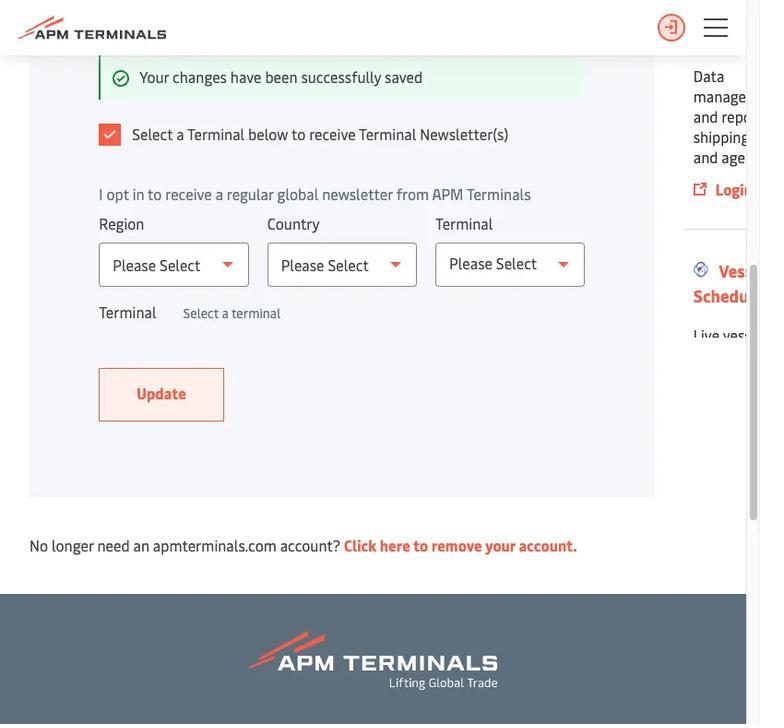 Task type: describe. For each thing, give the bounding box(es) containing it.
below
[[248, 124, 288, 144]]

data
[[693, 65, 724, 86]]

terminal left below
[[187, 124, 245, 144]]

please select
[[449, 253, 537, 273]]

terminal down saved
[[359, 124, 416, 144]]

login
[[716, 179, 753, 199]]

select a terminal
[[183, 304, 281, 322]]

regular
[[227, 184, 274, 204]]

account?
[[280, 535, 340, 555]]

click
[[344, 535, 377, 555]]

account.
[[519, 535, 577, 555]]

apmt footer logo image
[[249, 631, 497, 690]]

changes
[[173, 66, 227, 87]]

newsletter
[[322, 184, 393, 204]]

global
[[277, 184, 318, 204]]

login link
[[693, 178, 760, 201]]

here
[[380, 535, 410, 555]]

2 horizontal spatial to
[[413, 535, 428, 555]]

newsletter(s)
[[420, 124, 508, 144]]

terminal
[[231, 304, 281, 322]]

terminal up update
[[99, 302, 156, 322]]

select a terminal below to receive terminal newsletter(s)
[[132, 124, 508, 144]]

2 horizontal spatial select
[[496, 253, 537, 273]]

your changes have been  successfully saved
[[140, 66, 423, 87]]

update
[[137, 383, 186, 403]]

schedule.
[[693, 345, 756, 365]]

ca
[[745, 25, 760, 48]]

longer
[[52, 535, 94, 555]]

opt
[[106, 184, 129, 204]]

your
[[140, 66, 169, 87]]

click here to remove your account. link
[[344, 535, 577, 555]]

successfully
[[301, 66, 381, 87]]

n4
[[719, 25, 741, 48]]

an
[[133, 535, 149, 555]]

live vessel schedule.
[[693, 325, 760, 365]]

in
[[132, 184, 144, 204]]

vesse
[[693, 259, 760, 307]]

0 vertical spatial to
[[291, 124, 306, 144]]

your
[[485, 535, 516, 555]]

Select a Terminal below to receive Terminal Newsletter(s) checkbox
[[99, 124, 121, 146]]

no
[[30, 535, 48, 555]]

terminals
[[467, 184, 531, 204]]



Task type: vqa. For each thing, say whether or not it's contained in the screenshot.
the right receive
yes



Task type: locate. For each thing, give the bounding box(es) containing it.
select left terminal
[[183, 304, 219, 322]]

1 horizontal spatial receive
[[309, 124, 356, 144]]

have
[[230, 66, 262, 87]]

receive right in
[[165, 184, 212, 204]]

to right in
[[148, 184, 162, 204]]

a for terminal
[[222, 304, 229, 322]]

1 vertical spatial a
[[215, 184, 223, 204]]

receive down successfully
[[309, 124, 356, 144]]

live
[[693, 325, 720, 345]]

2 vertical spatial a
[[222, 304, 229, 322]]

1 horizontal spatial select
[[183, 304, 219, 322]]

from
[[396, 184, 429, 204]]

apmterminals.com
[[153, 535, 276, 555]]

to right here
[[413, 535, 428, 555]]

to right below
[[291, 124, 306, 144]]

a left terminal
[[222, 304, 229, 322]]

vessel
[[723, 325, 760, 345]]

select for select a terminal
[[183, 304, 219, 322]]

select right select a terminal below to receive terminal newsletter(s) option
[[132, 124, 173, 144]]

0 vertical spatial receive
[[309, 124, 356, 144]]

select right the please
[[496, 253, 537, 273]]

a left regular
[[215, 184, 223, 204]]

i opt in to receive a regular global newsletter from apm terminals
[[99, 184, 531, 204]]

1 vertical spatial to
[[148, 184, 162, 204]]

select
[[132, 124, 173, 144], [496, 253, 537, 273], [183, 304, 219, 322]]

region
[[99, 213, 144, 233]]

need
[[97, 535, 130, 555]]

i
[[99, 184, 103, 204]]

to
[[291, 124, 306, 144], [148, 184, 162, 204], [413, 535, 428, 555]]

n4 ca
[[716, 25, 760, 48]]

select for select a terminal below to receive terminal newsletter(s)
[[132, 124, 173, 144]]

0 horizontal spatial select
[[132, 124, 173, 144]]

a
[[176, 124, 184, 144], [215, 184, 223, 204], [222, 304, 229, 322]]

country
[[267, 213, 320, 233]]

terminal down apm
[[435, 213, 493, 233]]

1 horizontal spatial to
[[291, 124, 306, 144]]

1 vertical spatial receive
[[165, 184, 212, 204]]

0 horizontal spatial to
[[148, 184, 162, 204]]

update button
[[99, 368, 224, 422]]

0 vertical spatial a
[[176, 124, 184, 144]]

a for terminal
[[176, 124, 184, 144]]

0 horizontal spatial receive
[[165, 184, 212, 204]]

receive
[[309, 124, 356, 144], [165, 184, 212, 204]]

a down changes
[[176, 124, 184, 144]]

2 vertical spatial select
[[183, 304, 219, 322]]

apm
[[432, 184, 463, 204]]

data managem
[[693, 65, 760, 167]]

no longer need an apmterminals.com account? click here to remove your account.
[[30, 535, 577, 555]]

terminal
[[187, 124, 245, 144], [359, 124, 416, 144], [435, 213, 493, 233], [99, 302, 156, 322]]

1 vertical spatial select
[[496, 253, 537, 273]]

been
[[265, 66, 297, 87]]

remove
[[431, 535, 482, 555]]

saved
[[385, 66, 423, 87]]

please
[[449, 253, 492, 273]]

2 vertical spatial to
[[413, 535, 428, 555]]

0 vertical spatial select
[[132, 124, 173, 144]]



